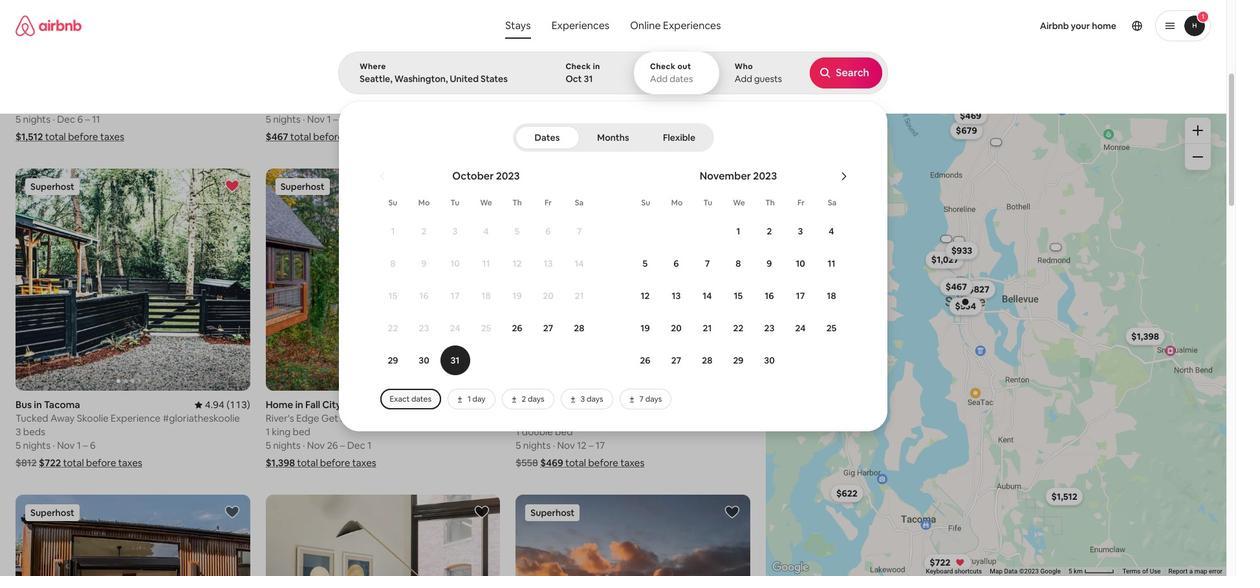 Task type: describe. For each thing, give the bounding box(es) containing it.
1 10 from the left
[[450, 258, 460, 270]]

2 10 button from the left
[[785, 248, 816, 279]]

1 vertical spatial 19 button
[[630, 313, 661, 344]]

dates inside check out add dates
[[670, 73, 693, 85]]

1 horizontal spatial 12 button
[[630, 281, 661, 312]]

mukilteo
[[576, 399, 616, 411]]

2 15 from the left
[[734, 290, 743, 302]]

1 button
[[1155, 10, 1211, 41]]

1 inside home in olalla olalla forest retreat storybook cottage sleeps 2-4 1 queen bed 5 nights · nov 12 – 17 $1,512 total before taxes
[[516, 99, 520, 112]]

$1,027 button
[[926, 251, 964, 269]]

3 button for october 2023
[[440, 216, 471, 247]]

Where field
[[360, 73, 529, 85]]

nights inside 5 nights · nov 1 – 6 $467 total before taxes
[[273, 113, 301, 125]]

25 for 2nd 25 button from left
[[826, 323, 837, 334]]

crown
[[335, 86, 364, 98]]

nov inside home in fall city river's edge get away ~ a magical retreat 1 king bed 5 nights · nov 26 – dec 1 $1,398 total before taxes
[[307, 440, 325, 452]]

· inside home in fall city river's edge get away ~ a magical retreat 1 king bed 5 nights · nov 26 – dec 1 $1,398 total before taxes
[[303, 440, 305, 452]]

seattle's
[[266, 86, 304, 98]]

1 vertical spatial 21 button
[[692, 313, 723, 344]]

$722 inside bus in tacoma tucked away skoolie experience  #gloriatheskoolie 3 beds 5 nights · nov 1 – 6 $812 $722 total before taxes
[[39, 457, 61, 470]]

2 8 from the left
[[736, 258, 741, 270]]

0 vertical spatial 20
[[543, 290, 554, 302]]

in for seattle
[[319, 72, 327, 84]]

– inside treehouse in mukilteo treehouse with a view 1 double bed 5 nights · nov 12 – 17 $558 $469 total before taxes
[[589, 440, 593, 452]]

5 nights · dec 6 – 11 $1,512 total before taxes
[[16, 113, 124, 143]]

use
[[1150, 569, 1161, 576]]

4.84 (37)
[[711, 72, 750, 84]]

2 30 button from the left
[[754, 345, 785, 376]]

1 22 button from the left
[[377, 313, 408, 344]]

report a map error link
[[1169, 569, 1222, 576]]

11 for second 11 button
[[828, 258, 835, 270]]

$1,512 inside button
[[1051, 491, 1077, 503]]

1 treehouse from the top
[[516, 399, 564, 411]]

exact
[[390, 395, 410, 405]]

1 17 button from the left
[[440, 281, 471, 312]]

tacoma
[[44, 399, 80, 411]]

online experiences link
[[620, 13, 731, 39]]

walkscore!
[[385, 86, 434, 98]]

before inside home in olalla olalla forest retreat storybook cottage sleeps 2-4 1 queen bed 5 nights · nov 12 – 17 $1,512 total before taxes
[[568, 130, 598, 143]]

-
[[367, 86, 370, 98]]

2 8 button from the left
[[723, 248, 754, 279]]

7 days
[[639, 395, 662, 405]]

group containing cabins
[[0, 52, 989, 102]]

nights inside home in olalla olalla forest retreat storybook cottage sleeps 2-4 1 queen bed 5 nights · nov 12 – 17 $1,512 total before taxes
[[523, 113, 551, 125]]

november 2023
[[700, 169, 777, 183]]

(37)
[[733, 72, 750, 84]]

1 8 button from the left
[[377, 248, 408, 279]]

nov inside bus in tacoma tucked away skoolie experience  #gloriatheskoolie 3 beds 5 nights · nov 1 – 6 $812 $722 total before taxes
[[57, 440, 75, 452]]

total inside home in olalla olalla forest retreat storybook cottage sleeps 2-4 1 queen bed 5 nights · nov 12 – 17 $1,512 total before taxes
[[545, 130, 566, 143]]

none search field containing stays
[[338, 0, 1236, 432]]

keyboard
[[926, 569, 953, 576]]

new place to stay image
[[470, 72, 500, 84]]

0 horizontal spatial 6 button
[[533, 216, 564, 247]]

stays
[[505, 19, 531, 32]]

1 vertical spatial 13
[[672, 290, 681, 302]]

check for add
[[650, 61, 676, 72]]

1 24 button from the left
[[440, 313, 471, 344]]

months
[[597, 132, 629, 144]]

beach
[[426, 83, 449, 93]]

4.94 (113)
[[205, 399, 250, 411]]

17 inside treehouse in mukilteo treehouse with a view 1 double bed 5 nights · nov 12 – 17 $558 $469 total before taxes
[[596, 440, 605, 452]]

1 vertical spatial olalla
[[516, 86, 540, 98]]

31 inside the check in oct 31
[[584, 73, 593, 85]]

1 day
[[468, 395, 485, 405]]

0 vertical spatial 5 button
[[502, 216, 533, 247]]

taxes inside 5 nights · dec 6 – 11 $1,512 total before taxes
[[100, 130, 124, 143]]

– inside 5 nights · dec 6 – 11 $1,512 total before taxes
[[85, 113, 90, 125]]

google
[[1040, 569, 1061, 576]]

lakefront
[[718, 83, 754, 93]]

2 29 button from the left
[[723, 345, 754, 376]]

5 km button
[[1065, 568, 1119, 577]]

4 button for november 2023
[[816, 216, 847, 247]]

2 days
[[522, 395, 544, 405]]

0 vertical spatial 13
[[544, 258, 553, 270]]

away inside home in fall city river's edge get away ~ a magical retreat 1 king bed 5 nights · nov 26 – dec 1 $1,398 total before taxes
[[340, 413, 365, 425]]

2 24 button from the left
[[785, 313, 816, 344]]

5 inside 5 nights · nov 1 – 6 $467 total before taxes
[[266, 113, 271, 125]]

1 vertical spatial dates
[[411, 395, 431, 405]]

$469 inside treehouse in mukilteo treehouse with a view 1 double bed 5 nights · nov 12 – 17 $558 $469 total before taxes
[[540, 457, 563, 470]]

flexible
[[663, 132, 695, 144]]

$554 button
[[949, 298, 982, 316]]

add to wishlist: apartment in seattle image
[[474, 505, 490, 521]]

18 for second 18 button from left
[[827, 290, 836, 302]]

4.84
[[711, 72, 730, 84]]

1 horizontal spatial 13 button
[[661, 281, 692, 312]]

31 button
[[440, 345, 471, 376]]

2 11 button from the left
[[816, 248, 847, 279]]

tiny
[[656, 83, 671, 93]]

26 inside home in fall city river's edge get away ~ a magical retreat 1 king bed 5 nights · nov 26 – dec 1 $1,398 total before taxes
[[327, 440, 338, 452]]

check for oct
[[566, 61, 591, 72]]

$467 inside 5 nights · nov 1 – 6 $467 total before taxes
[[266, 130, 288, 143]]

airbnb
[[1040, 20, 1069, 32]]

before inside treehouse in mukilteo treehouse with a view 1 double bed 5 nights · nov 12 – 17 $558 $469 total before taxes
[[588, 457, 618, 470]]

bed inside treehouse in mukilteo treehouse with a view 1 double bed 5 nights · nov 12 – 17 $558 $469 total before taxes
[[555, 426, 573, 439]]

87
[[372, 86, 383, 98]]

bed inside home in olalla olalla forest retreat storybook cottage sleeps 2-4 1 queen bed 5 nights · nov 12 – 17 $1,512 total before taxes
[[552, 99, 570, 112]]

1 16 button from the left
[[408, 281, 440, 312]]

report
[[1169, 569, 1188, 576]]

2 horizontal spatial 26
[[640, 355, 650, 367]]

31 inside button
[[451, 355, 460, 367]]

$1,512 inside home in olalla olalla forest retreat storybook cottage sleeps 2-4 1 queen bed 5 nights · nov 12 – 17 $1,512 total before taxes
[[516, 130, 543, 143]]

17 inside home in olalla olalla forest retreat storybook cottage sleeps 2-4 1 queen bed 5 nights · nov 12 – 17 $1,512 total before taxes
[[596, 113, 605, 125]]

calendar application
[[354, 156, 1236, 410]]

with
[[565, 413, 584, 425]]

new
[[480, 72, 500, 84]]

before inside 5 nights · dec 6 – 11 $1,512 total before taxes
[[68, 130, 98, 143]]

0 vertical spatial 12 button
[[502, 248, 533, 279]]

1 vertical spatial 5 button
[[630, 248, 661, 279]]

months button
[[582, 126, 645, 149]]

27 for rightmost '27' button
[[671, 355, 681, 367]]

0 horizontal spatial 28 button
[[564, 313, 595, 344]]

view
[[594, 413, 618, 425]]

#gloriatheskoolie
[[163, 413, 240, 425]]

tab list inside stays tab panel
[[515, 124, 711, 152]]

©2023
[[1019, 569, 1039, 576]]

~
[[367, 413, 373, 425]]

1 th from the left
[[512, 198, 522, 208]]

apartment in seattle seattle's peach crown - 87 walkscore!
[[266, 72, 434, 98]]

data
[[1004, 569, 1018, 576]]

in for mukilteo
[[566, 399, 574, 411]]

map
[[1194, 569, 1207, 576]]

1 inside 5 nights · nov 1 – 6 $467 total before taxes
[[327, 113, 331, 125]]

6 inside bus in tacoma tucked away skoolie experience  #gloriatheskoolie 3 beds 5 nights · nov 1 – 6 $812 $722 total before taxes
[[90, 440, 96, 452]]

1 vertical spatial 19
[[641, 323, 650, 334]]

nights inside treehouse in mukilteo treehouse with a view 1 double bed 5 nights · nov 12 – 17 $558 $469 total before taxes
[[523, 440, 551, 452]]

nov inside home in olalla olalla forest retreat storybook cottage sleeps 2-4 1 queen bed 5 nights · nov 12 – 17 $1,512 total before taxes
[[557, 113, 575, 125]]

0 horizontal spatial 7 button
[[564, 216, 595, 247]]

1 horizontal spatial 27 button
[[661, 345, 692, 376]]

in for oct
[[593, 61, 600, 72]]

$1,398 inside home in fall city river's edge get away ~ a magical retreat 1 king bed 5 nights · nov 26 – dec 1 $1,398 total before taxes
[[266, 457, 295, 470]]

1 vertical spatial 20
[[671, 323, 682, 334]]

home in fall city river's edge get away ~ a magical retreat 1 king bed 5 nights · nov 26 – dec 1 $1,398 total before taxes
[[266, 399, 453, 470]]

where
[[360, 61, 386, 72]]

storybook
[[608, 86, 655, 98]]

1 vertical spatial 20 button
[[661, 313, 692, 344]]

skoolie
[[77, 413, 109, 425]]

forest
[[542, 86, 571, 98]]

27 for '27' button to the top
[[543, 323, 553, 334]]

queen
[[522, 99, 550, 112]]

$622 button
[[830, 485, 863, 503]]

9 for second '9' button from the right
[[421, 258, 427, 270]]

$469 inside button
[[960, 110, 982, 121]]

airbnb your home link
[[1032, 12, 1124, 39]]

1 16 from the left
[[419, 290, 429, 302]]

1 we from the left
[[480, 198, 492, 208]]

0 vertical spatial 14 button
[[564, 248, 595, 279]]

add to wishlist: treehouse in mukilteo image
[[724, 178, 740, 194]]

$1,027
[[931, 254, 959, 266]]

0 horizontal spatial 28
[[574, 323, 584, 334]]

$933
[[951, 245, 972, 257]]

add to wishlist: home in fall city image
[[474, 178, 490, 194]]

experiences button
[[541, 13, 620, 39]]

cottage
[[657, 86, 694, 98]]

11 for first 11 button from left
[[482, 258, 490, 270]]

day
[[473, 395, 485, 405]]

12 inside home in olalla olalla forest retreat storybook cottage sleeps 2-4 1 queen bed 5 nights · nov 12 – 17 $1,512 total before taxes
[[577, 113, 587, 125]]

5 inside home in olalla olalla forest retreat storybook cottage sleeps 2-4 1 queen bed 5 nights · nov 12 – 17 $1,512 total before taxes
[[516, 113, 521, 125]]

home in olalla olalla forest retreat storybook cottage sleeps 2-4 1 queen bed 5 nights · nov 12 – 17 $1,512 total before taxes
[[516, 72, 742, 143]]

nov inside 5 nights · nov 1 – 6 $467 total before taxes
[[307, 113, 325, 125]]

retreat inside home in olalla olalla forest retreat storybook cottage sleeps 2-4 1 queen bed 5 nights · nov 12 – 17 $1,512 total before taxes
[[573, 86, 606, 98]]

1 vertical spatial 28 button
[[692, 345, 723, 376]]

your
[[1071, 20, 1090, 32]]

bus
[[16, 399, 32, 411]]

city
[[322, 399, 341, 411]]

0 vertical spatial 19 button
[[502, 281, 533, 312]]

1 horizontal spatial 28
[[702, 355, 713, 367]]

0 horizontal spatial 20 button
[[533, 281, 564, 312]]

1 horizontal spatial 7
[[639, 395, 644, 405]]

flexible button
[[647, 126, 711, 149]]

check out add dates
[[650, 61, 693, 85]]

1 horizontal spatial a
[[1189, 569, 1193, 576]]

1 9 button from the left
[[408, 248, 440, 279]]

total inside bus in tacoma tucked away skoolie experience  #gloriatheskoolie 3 beds 5 nights · nov 1 – 6 $812 $722 total before taxes
[[63, 457, 84, 470]]

23 for second 23 button from left
[[764, 323, 775, 334]]

bed inside home in fall city river's edge get away ~ a magical retreat 1 king bed 5 nights · nov 26 – dec 1 $1,398 total before taxes
[[293, 426, 310, 439]]

2-
[[728, 86, 737, 98]]

1 24 from the left
[[450, 323, 460, 334]]

sleeps
[[696, 86, 726, 98]]

4.97 (229)
[[455, 399, 500, 411]]

terms of use
[[1123, 569, 1161, 576]]

1 18 button from the left
[[471, 281, 502, 312]]

before inside bus in tacoma tucked away skoolie experience  #gloriatheskoolie 3 beds 5 nights · nov 1 – 6 $812 $722 total before taxes
[[86, 457, 116, 470]]

double
[[522, 426, 553, 439]]

map data ©2023 google
[[990, 569, 1061, 576]]

in for tacoma
[[34, 399, 42, 411]]

2 treehouse from the top
[[516, 413, 563, 425]]

amazing
[[837, 83, 869, 93]]

1 15 from the left
[[388, 290, 397, 302]]

edge
[[296, 413, 319, 425]]

0 vertical spatial 13 button
[[533, 248, 564, 279]]

total inside 5 nights · dec 6 – 11 $1,512 total before taxes
[[45, 130, 66, 143]]

dates
[[535, 132, 560, 144]]

1 horizontal spatial 26 button
[[630, 345, 661, 376]]

1 10 button from the left
[[440, 248, 471, 279]]

who add guests
[[735, 61, 782, 85]]

nights inside 5 nights · dec 6 – 11 $1,512 total before taxes
[[23, 113, 51, 125]]

1 vertical spatial 7 button
[[692, 248, 723, 279]]

4.94
[[205, 399, 224, 411]]

1 15 button from the left
[[377, 281, 408, 312]]

tiny homes
[[656, 83, 697, 93]]

$467 inside button
[[946, 281, 967, 293]]

nights inside bus in tacoma tucked away skoolie experience  #gloriatheskoolie 3 beds 5 nights · nov 1 – 6 $812 $722 total before taxes
[[23, 440, 51, 452]]

2 fr from the left
[[798, 198, 805, 208]]

29 for 2nd 29 button from the right
[[388, 355, 398, 367]]

nov inside treehouse in mukilteo treehouse with a view 1 double bed 5 nights · nov 12 – 17 $558 $469 total before taxes
[[557, 440, 575, 452]]

2 22 from the left
[[733, 323, 743, 334]]

river's
[[266, 413, 294, 425]]

5 inside treehouse in mukilteo treehouse with a view 1 double bed 5 nights · nov 12 – 17 $558 $469 total before taxes
[[516, 440, 521, 452]]

peach
[[306, 86, 333, 98]]

5 inside 5 nights · dec 6 – 11 $1,512 total before taxes
[[16, 113, 21, 125]]

1 horizontal spatial 26
[[512, 323, 522, 334]]

error
[[1209, 569, 1222, 576]]

experiences inside 'online experiences' "link"
[[663, 19, 721, 32]]

3 days
[[581, 395, 603, 405]]

dec inside 5 nights · dec 6 – 11 $1,512 total before taxes
[[57, 113, 75, 125]]

1 mo from the left
[[418, 198, 430, 208]]

– inside bus in tacoma tucked away skoolie experience  #gloriatheskoolie 3 beds 5 nights · nov 1 – 6 $812 $722 total before taxes
[[83, 440, 88, 452]]

home
[[1092, 20, 1116, 32]]

1 vertical spatial 14 button
[[692, 281, 723, 312]]

$554
[[955, 301, 976, 313]]

5 inside bus in tacoma tucked away skoolie experience  #gloriatheskoolie 3 beds 5 nights · nov 1 – 6 $812 $722 total before taxes
[[16, 440, 21, 452]]

cabins
[[368, 83, 393, 93]]

4.97 out of 5 average rating,  229 reviews image
[[445, 399, 500, 411]]

– inside 5 nights · nov 1 – 6 $467 total before taxes
[[333, 113, 338, 125]]

away inside bus in tacoma tucked away skoolie experience  #gloriatheskoolie 3 beds 5 nights · nov 1 – 6 $812 $722 total before taxes
[[50, 413, 75, 425]]

1 25 button from the left
[[471, 313, 502, 344]]

add to wishlist: guesthouse in seattle image
[[224, 505, 240, 521]]

5 inside home in fall city river's edge get away ~ a magical retreat 1 king bed 5 nights · nov 26 – dec 1 $1,398 total before taxes
[[266, 440, 271, 452]]

0 vertical spatial 27 button
[[533, 313, 564, 344]]

1 sa from the left
[[575, 198, 584, 208]]



Task type: locate. For each thing, give the bounding box(es) containing it.
4 for november 2023
[[829, 226, 834, 237]]

0 vertical spatial 14
[[575, 258, 584, 270]]

home for home in fall city river's edge get away ~ a magical retreat 1 king bed 5 nights · nov 26 – dec 1 $1,398 total before taxes
[[266, 399, 293, 411]]

check up oct
[[566, 61, 591, 72]]

profile element
[[736, 0, 1211, 52]]

th down november 2023
[[765, 198, 775, 208]]

$827 button
[[963, 281, 995, 299]]

2 4 button from the left
[[816, 216, 847, 247]]

18 button
[[471, 281, 502, 312], [816, 281, 847, 312]]

0 horizontal spatial 27
[[543, 323, 553, 334]]

3 button for november 2023
[[785, 216, 816, 247]]

olalla up forest
[[555, 72, 581, 84]]

1 tu from the left
[[451, 198, 460, 208]]

retreat down "exact dates"
[[420, 413, 453, 425]]

taxes inside 5 nights · nov 1 – 6 $467 total before taxes
[[345, 130, 369, 143]]

23 for second 23 button from right
[[419, 323, 429, 334]]

None search field
[[338, 0, 1236, 432]]

2 10 from the left
[[796, 258, 805, 270]]

1 horizontal spatial home
[[516, 72, 543, 84]]

2 23 from the left
[[764, 323, 775, 334]]

before inside home in fall city river's edge get away ~ a magical retreat 1 king bed 5 nights · nov 26 – dec 1 $1,398 total before taxes
[[320, 457, 350, 470]]

1 button for october
[[377, 216, 408, 247]]

11 button
[[471, 248, 502, 279], [816, 248, 847, 279]]

home inside home in olalla olalla forest retreat storybook cottage sleeps 2-4 1 queen bed 5 nights · nov 12 – 17 $1,512 total before taxes
[[516, 72, 543, 84]]

$467 down seattle's
[[266, 130, 288, 143]]

23
[[419, 323, 429, 334], [764, 323, 775, 334]]

0 horizontal spatial 30 button
[[408, 345, 440, 376]]

nov down peach
[[307, 113, 325, 125]]

0 horizontal spatial 25
[[481, 323, 491, 334]]

home up river's
[[266, 399, 293, 411]]

2023 right add to wishlist: treehouse in mukilteo image
[[753, 169, 777, 183]]

2 days from the left
[[587, 395, 603, 405]]

0 horizontal spatial 26
[[327, 440, 338, 452]]

4 for october 2023
[[483, 226, 489, 237]]

in inside bus in tacoma tucked away skoolie experience  #gloriatheskoolie 3 beds 5 nights · nov 1 – 6 $812 $722 total before taxes
[[34, 399, 42, 411]]

· inside home in olalla olalla forest retreat storybook cottage sleeps 2-4 1 queen bed 5 nights · nov 12 – 17 $1,512 total before taxes
[[553, 113, 555, 125]]

add inside who add guests
[[735, 73, 752, 85]]

28
[[574, 323, 584, 334], [702, 355, 713, 367]]

0 vertical spatial 26 button
[[502, 313, 533, 344]]

1 horizontal spatial 11
[[482, 258, 490, 270]]

1 horizontal spatial 8 button
[[723, 248, 754, 279]]

check inside check out add dates
[[650, 61, 676, 72]]

a inside treehouse in mukilteo treehouse with a view 1 double bed 5 nights · nov 12 – 17 $558 $469 total before taxes
[[586, 413, 591, 425]]

su
[[388, 198, 397, 208], [641, 198, 650, 208]]

1 horizontal spatial 14 button
[[692, 281, 723, 312]]

1 22 from the left
[[388, 323, 398, 334]]

6 button
[[533, 216, 564, 247], [661, 248, 692, 279]]

27 button
[[533, 313, 564, 344], [661, 345, 692, 376]]

1 vertical spatial $467
[[946, 281, 967, 293]]

2023 for november 2023
[[753, 169, 777, 183]]

0 horizontal spatial $467
[[266, 130, 288, 143]]

stays button
[[495, 13, 541, 39]]

in up with
[[566, 399, 574, 411]]

2 button for october 2023
[[408, 216, 440, 247]]

home for home in olalla olalla forest retreat storybook cottage sleeps 2-4 1 queen bed 5 nights · nov 12 – 17 $1,512 total before taxes
[[516, 72, 543, 84]]

1 2 button from the left
[[408, 216, 440, 247]]

1 30 button from the left
[[408, 345, 440, 376]]

1 vertical spatial $722
[[930, 558, 951, 569]]

retreat
[[573, 86, 606, 98], [420, 413, 453, 425]]

2 we from the left
[[733, 198, 745, 208]]

report a map error
[[1169, 569, 1222, 576]]

2 experiences from the left
[[663, 19, 721, 32]]

24 button
[[440, 313, 471, 344], [785, 313, 816, 344]]

0 vertical spatial 6 button
[[533, 216, 564, 247]]

0 horizontal spatial 5 button
[[502, 216, 533, 247]]

0 horizontal spatial 31
[[451, 355, 460, 367]]

airbnb your home
[[1040, 20, 1116, 32]]

2 18 from the left
[[827, 290, 836, 302]]

a left map at the right bottom of page
[[1189, 569, 1193, 576]]

2 away from the left
[[340, 413, 365, 425]]

0 horizontal spatial 26 button
[[502, 313, 533, 344]]

0 horizontal spatial 8 button
[[377, 248, 408, 279]]

11 inside 5 nights · dec 6 – 11 $1,512 total before taxes
[[92, 113, 100, 125]]

(113)
[[227, 399, 250, 411]]

1 horizontal spatial $1,512
[[516, 130, 543, 143]]

1 29 from the left
[[388, 355, 398, 367]]

check up tiny
[[650, 61, 676, 72]]

2 su from the left
[[641, 198, 650, 208]]

zoom in image
[[1193, 125, 1203, 136]]

2 30 from the left
[[764, 355, 775, 367]]

days for 2 days
[[528, 395, 544, 405]]

taxes inside home in fall city river's edge get away ~ a magical retreat 1 king bed 5 nights · nov 26 – dec 1 $1,398 total before taxes
[[352, 457, 376, 470]]

tab list
[[515, 124, 711, 152]]

6 inside 5 nights · nov 1 – 6 $467 total before taxes
[[340, 113, 346, 125]]

0 vertical spatial olalla
[[555, 72, 581, 84]]

1 horizontal spatial 25
[[826, 323, 837, 334]]

1 add from the left
[[650, 73, 668, 85]]

1 horizontal spatial 9
[[767, 258, 772, 270]]

days right mukilteo
[[645, 395, 662, 405]]

2 25 from the left
[[826, 323, 837, 334]]

1 vertical spatial dec
[[347, 440, 365, 452]]

0 horizontal spatial 24 button
[[440, 313, 471, 344]]

$1,512 button
[[1046, 488, 1083, 506]]

1 horizontal spatial olalla
[[555, 72, 581, 84]]

0 vertical spatial 20 button
[[533, 281, 564, 312]]

0 horizontal spatial we
[[480, 198, 492, 208]]

1 23 from the left
[[419, 323, 429, 334]]

in up countryside
[[593, 61, 600, 72]]

days for 3 days
[[587, 395, 603, 405]]

0 horizontal spatial away
[[50, 413, 75, 425]]

total inside 5 nights · nov 1 – 6 $467 total before taxes
[[290, 130, 311, 143]]

· inside treehouse in mukilteo treehouse with a view 1 double bed 5 nights · nov 12 – 17 $558 $469 total before taxes
[[553, 440, 555, 452]]

0 horizontal spatial $1,512
[[16, 130, 43, 143]]

0 horizontal spatial 29
[[388, 355, 398, 367]]

bed down edge
[[293, 426, 310, 439]]

12 inside treehouse in mukilteo treehouse with a view 1 double bed 5 nights · nov 12 – 17 $558 $469 total before taxes
[[577, 440, 587, 452]]

1 8 from the left
[[390, 258, 396, 270]]

$679 button
[[950, 122, 983, 140]]

1 2023 from the left
[[496, 169, 520, 183]]

treehouse in mukilteo treehouse with a view 1 double bed 5 nights · nov 12 – 17 $558 $469 total before taxes
[[516, 399, 644, 470]]

remove from wishlist: bus in tacoma image
[[224, 178, 240, 194]]

mo
[[418, 198, 430, 208], [671, 198, 683, 208]]

(229)
[[477, 399, 500, 411]]

1 horizontal spatial $1,398
[[1131, 331, 1159, 343]]

1 horizontal spatial th
[[765, 198, 775, 208]]

1 experiences from the left
[[551, 19, 609, 32]]

$827
[[968, 284, 990, 296]]

29 for first 29 button from the right
[[733, 355, 744, 367]]

1 horizontal spatial 19 button
[[630, 313, 661, 344]]

0 horizontal spatial home
[[266, 399, 293, 411]]

2
[[421, 226, 427, 237], [767, 226, 772, 237], [522, 395, 526, 405]]

29
[[388, 355, 398, 367], [733, 355, 744, 367]]

4 inside home in olalla olalla forest retreat storybook cottage sleeps 2-4 1 queen bed 5 nights · nov 12 – 17 $1,512 total before taxes
[[737, 86, 742, 98]]

1 horizontal spatial fr
[[798, 198, 805, 208]]

apartment
[[266, 72, 317, 84]]

4 button for october 2023
[[471, 216, 502, 247]]

2 for october 2023
[[421, 226, 427, 237]]

1 horizontal spatial dec
[[347, 440, 365, 452]]

homes
[[673, 83, 697, 93]]

2 16 button from the left
[[754, 281, 785, 312]]

add inside check out add dates
[[650, 73, 668, 85]]

1 horizontal spatial 23
[[764, 323, 775, 334]]

days up view
[[587, 395, 603, 405]]

0 horizontal spatial 24
[[450, 323, 460, 334]]

stays tab panel
[[338, 52, 1236, 432]]

2 29 from the left
[[733, 355, 744, 367]]

2 17 button from the left
[[785, 281, 816, 312]]

in inside home in olalla olalla forest retreat storybook cottage sleeps 2-4 1 queen bed 5 nights · nov 12 – 17 $1,512 total before taxes
[[545, 72, 553, 84]]

2 16 from the left
[[765, 290, 774, 302]]

before inside 5 nights · nov 1 – 6 $467 total before taxes
[[313, 130, 343, 143]]

1 horizontal spatial 10
[[796, 258, 805, 270]]

12
[[577, 113, 587, 125], [513, 258, 522, 270], [641, 290, 650, 302], [577, 440, 587, 452]]

31 right oct
[[584, 73, 593, 85]]

add
[[650, 73, 668, 85], [735, 73, 752, 85]]

0 horizontal spatial dec
[[57, 113, 75, 125]]

a
[[375, 413, 382, 425]]

22 button
[[377, 313, 408, 344], [723, 313, 754, 344]]

home up queen
[[516, 72, 543, 84]]

dec
[[57, 113, 75, 125], [347, 440, 365, 452]]

2 2 button from the left
[[754, 216, 785, 247]]

add to wishlist: guest suite in edmonds image
[[724, 505, 740, 521]]

1 4 button from the left
[[471, 216, 502, 247]]

retreat inside home in fall city river's edge get away ~ a magical retreat 1 king bed 5 nights · nov 26 – dec 1 $1,398 total before taxes
[[420, 413, 453, 425]]

31
[[584, 73, 593, 85], [451, 355, 460, 367]]

1 horizontal spatial away
[[340, 413, 365, 425]]

retreat down the check in oct 31
[[573, 86, 606, 98]]

taxes inside home in olalla olalla forest retreat storybook cottage sleeps 2-4 1 queen bed 5 nights · nov 12 – 17 $1,512 total before taxes
[[600, 130, 624, 143]]

seattle
[[329, 72, 361, 84]]

2 sa from the left
[[828, 198, 836, 208]]

0 horizontal spatial 19 button
[[502, 281, 533, 312]]

5 nights · nov 1 – 6 $467 total before taxes
[[266, 113, 369, 143]]

nov down with
[[557, 440, 575, 452]]

$1,398 inside "button"
[[1131, 331, 1159, 343]]

check
[[566, 61, 591, 72], [650, 61, 676, 72]]

2 2023 from the left
[[753, 169, 777, 183]]

0 horizontal spatial a
[[586, 413, 591, 425]]

2 tu from the left
[[703, 198, 712, 208]]

1 horizontal spatial 22
[[733, 323, 743, 334]]

in inside home in fall city river's edge get away ~ a magical retreat 1 king bed 5 nights · nov 26 – dec 1 $1,398 total before taxes
[[295, 399, 303, 411]]

in inside the check in oct 31
[[593, 61, 600, 72]]

experiences up out
[[663, 19, 721, 32]]

1 1 button from the left
[[377, 216, 408, 247]]

5 button
[[502, 216, 533, 247], [630, 248, 661, 279]]

1 horizontal spatial 15 button
[[723, 281, 754, 312]]

2 9 button from the left
[[754, 248, 785, 279]]

in for olalla
[[545, 72, 553, 84]]

1 inside bus in tacoma tucked away skoolie experience  #gloriatheskoolie 3 beds 5 nights · nov 1 – 6 $812 $722 total before taxes
[[77, 440, 81, 452]]

1 horizontal spatial 30
[[764, 355, 775, 367]]

days up double
[[528, 395, 544, 405]]

1 3 button from the left
[[440, 216, 471, 247]]

1 su from the left
[[388, 198, 397, 208]]

1 horizontal spatial 13
[[672, 290, 681, 302]]

we down add to wishlist: home in fall city image
[[480, 198, 492, 208]]

2 22 button from the left
[[723, 313, 754, 344]]

nov down tacoma
[[57, 440, 75, 452]]

5 km
[[1069, 569, 1084, 576]]

9 for second '9' button
[[767, 258, 772, 270]]

0 horizontal spatial sa
[[575, 198, 584, 208]]

2 24 from the left
[[795, 323, 806, 334]]

1 18 from the left
[[481, 290, 491, 302]]

away left ~
[[340, 413, 365, 425]]

· inside bus in tacoma tucked away skoolie experience  #gloriatheskoolie 3 beds 5 nights · nov 1 – 6 $812 $722 total before taxes
[[53, 440, 55, 452]]

1 check from the left
[[566, 61, 591, 72]]

bed down forest
[[552, 99, 570, 112]]

0 horizontal spatial check
[[566, 61, 591, 72]]

6 inside 5 nights · dec 6 – 11 $1,512 total before taxes
[[77, 113, 83, 125]]

shortcuts
[[955, 569, 982, 576]]

0 horizontal spatial 19
[[513, 290, 522, 302]]

get
[[321, 413, 338, 425]]

$469 up $679 at right top
[[960, 110, 982, 121]]

1 11 button from the left
[[471, 248, 502, 279]]

1 horizontal spatial 2
[[522, 395, 526, 405]]

2 15 button from the left
[[723, 281, 754, 312]]

in for fall
[[295, 399, 303, 411]]

25 for first 25 button
[[481, 323, 491, 334]]

1 fr from the left
[[545, 198, 552, 208]]

1 horizontal spatial 18 button
[[816, 281, 847, 312]]

taxes inside treehouse in mukilteo treehouse with a view 1 double bed 5 nights · nov 12 – 17 $558 $469 total before taxes
[[620, 457, 644, 470]]

1 vertical spatial home
[[266, 399, 293, 411]]

1 30 from the left
[[419, 355, 429, 367]]

30
[[419, 355, 429, 367], [764, 355, 775, 367]]

2 mo from the left
[[671, 198, 683, 208]]

away
[[50, 413, 75, 425], [340, 413, 365, 425]]

0 horizontal spatial fr
[[545, 198, 552, 208]]

what can we help you find? tab list
[[495, 13, 620, 39]]

2023
[[496, 169, 520, 183], [753, 169, 777, 183]]

1 horizontal spatial 10 button
[[785, 248, 816, 279]]

$467 up $554 button
[[946, 281, 967, 293]]

nov down edge
[[307, 440, 325, 452]]

of
[[1142, 569, 1148, 576]]

2 9 from the left
[[767, 258, 772, 270]]

3 button
[[440, 216, 471, 247], [785, 216, 816, 247]]

2 for november 2023
[[767, 226, 772, 237]]

· inside 5 nights · nov 1 – 6 $467 total before taxes
[[303, 113, 305, 125]]

in up peach
[[319, 72, 327, 84]]

2 add from the left
[[735, 73, 752, 85]]

bus in tacoma tucked away skoolie experience  #gloriatheskoolie 3 beds 5 nights · nov 1 – 6 $812 $722 total before taxes
[[16, 399, 240, 470]]

terms
[[1123, 569, 1141, 576]]

6
[[77, 113, 83, 125], [340, 113, 346, 125], [545, 226, 551, 237], [674, 258, 679, 270], [90, 440, 96, 452]]

0 vertical spatial $467
[[266, 130, 288, 143]]

0 vertical spatial dec
[[57, 113, 75, 125]]

– inside home in fall city river's edge get away ~ a magical retreat 1 king bed 5 nights · nov 26 – dec 1 $1,398 total before taxes
[[340, 440, 345, 452]]

we
[[480, 198, 492, 208], [733, 198, 745, 208]]

in up forest
[[545, 72, 553, 84]]

1 button for november
[[723, 216, 754, 247]]

nov
[[307, 113, 325, 125], [557, 113, 575, 125], [57, 440, 75, 452], [307, 440, 325, 452], [557, 440, 575, 452]]

magical
[[384, 413, 418, 425]]

0 vertical spatial $722
[[39, 457, 61, 470]]

22
[[388, 323, 398, 334], [733, 323, 743, 334]]

0 horizontal spatial dates
[[411, 395, 431, 405]]

1 29 button from the left
[[377, 345, 408, 376]]

beds
[[23, 426, 45, 439]]

2 25 button from the left
[[816, 313, 847, 344]]

we down add to wishlist: treehouse in mukilteo image
[[733, 198, 745, 208]]

2 button for november 2023
[[754, 216, 785, 247]]

4.94 out of 5 average rating,  113 reviews image
[[195, 399, 250, 411]]

1 25 from the left
[[481, 323, 491, 334]]

1 inside treehouse in mukilteo treehouse with a view 1 double bed 5 nights · nov 12 – 17 $558 $469 total before taxes
[[516, 426, 520, 439]]

experiences up the check in oct 31
[[551, 19, 609, 32]]

in right bus
[[34, 399, 42, 411]]

0 horizontal spatial th
[[512, 198, 522, 208]]

dates down out
[[670, 73, 693, 85]]

$722 left shortcuts
[[930, 558, 951, 569]]

taxes inside bus in tacoma tucked away skoolie experience  #gloriatheskoolie 3 beds 5 nights · nov 1 – 6 $812 $722 total before taxes
[[118, 457, 142, 470]]

21
[[575, 290, 584, 302], [703, 323, 712, 334]]

4.84 out of 5 average rating,  37 reviews image
[[700, 72, 750, 84]]

12 button
[[502, 248, 533, 279], [630, 281, 661, 312]]

tab list containing dates
[[515, 124, 711, 152]]

1 horizontal spatial $722
[[930, 558, 951, 569]]

13 button
[[533, 248, 564, 279], [661, 281, 692, 312]]

october 2023
[[452, 169, 520, 183]]

away down tacoma
[[50, 413, 75, 425]]

1 9 from the left
[[421, 258, 427, 270]]

0 vertical spatial 28 button
[[564, 313, 595, 344]]

1 vertical spatial 13 button
[[661, 281, 692, 312]]

4
[[737, 86, 742, 98], [483, 226, 489, 237], [829, 226, 834, 237]]

0 horizontal spatial 2 button
[[408, 216, 440, 247]]

dates right exact at the left
[[411, 395, 431, 405]]

who
[[735, 61, 753, 72]]

tu down the october
[[451, 198, 460, 208]]

0 horizontal spatial 2
[[421, 226, 427, 237]]

13
[[544, 258, 553, 270], [672, 290, 681, 302]]

0 horizontal spatial 16
[[419, 290, 429, 302]]

1 vertical spatial 7
[[705, 258, 710, 270]]

3 inside bus in tacoma tucked away skoolie experience  #gloriatheskoolie 3 beds 5 nights · nov 1 – 6 $812 $722 total before taxes
[[16, 426, 21, 439]]

1 horizontal spatial mo
[[671, 198, 683, 208]]

in inside treehouse in mukilteo treehouse with a view 1 double bed 5 nights · nov 12 – 17 $558 $469 total before taxes
[[566, 399, 574, 411]]

1 vertical spatial treehouse
[[516, 413, 563, 425]]

google map
showing 46 stays. including 1 saved stay. region
[[766, 102, 1226, 577]]

2 check from the left
[[650, 61, 676, 72]]

5 inside 5 km button
[[1069, 569, 1072, 576]]

1 days from the left
[[528, 395, 544, 405]]

0 horizontal spatial retreat
[[420, 413, 453, 425]]

$722 right '$812'
[[39, 457, 61, 470]]

0 horizontal spatial 11
[[92, 113, 100, 125]]

out
[[677, 61, 691, 72]]

1 vertical spatial 12 button
[[630, 281, 661, 312]]

a right with
[[586, 413, 591, 425]]

21 for the left 21 button
[[575, 290, 584, 302]]

google image
[[769, 560, 812, 577]]

october
[[452, 169, 494, 183]]

2 button
[[408, 216, 440, 247], [754, 216, 785, 247]]

1 vertical spatial 27
[[671, 355, 681, 367]]

$722 inside button
[[930, 558, 951, 569]]

zoom out image
[[1193, 152, 1203, 162]]

2 horizontal spatial 7
[[705, 258, 710, 270]]

17
[[596, 113, 605, 125], [451, 290, 459, 302], [796, 290, 805, 302], [596, 440, 605, 452]]

total inside treehouse in mukilteo treehouse with a view 1 double bed 5 nights · nov 12 – 17 $558 $469 total before taxes
[[565, 457, 586, 470]]

$469 right $558
[[540, 457, 563, 470]]

nights inside home in fall city river's edge get away ~ a magical retreat 1 king bed 5 nights · nov 26 – dec 1 $1,398 total before taxes
[[273, 440, 301, 452]]

1 vertical spatial 27 button
[[661, 345, 692, 376]]

1 23 button from the left
[[408, 313, 440, 344]]

1 vertical spatial 28
[[702, 355, 713, 367]]

$1,398 button
[[1126, 328, 1165, 346]]

2 1 button from the left
[[723, 216, 754, 247]]

1 horizontal spatial 4
[[737, 86, 742, 98]]

0 horizontal spatial 14
[[575, 258, 584, 270]]

0 horizontal spatial $722
[[39, 457, 61, 470]]

31 up 4.97
[[451, 355, 460, 367]]

1 away from the left
[[50, 413, 75, 425]]

beachfront
[[775, 83, 816, 93]]

in left fall
[[295, 399, 303, 411]]

1 horizontal spatial 16
[[765, 290, 774, 302]]

30 button
[[408, 345, 440, 376], [754, 345, 785, 376]]

0 horizontal spatial 17 button
[[440, 281, 471, 312]]

home inside home in fall city river's edge get away ~ a magical retreat 1 king bed 5 nights · nov 26 – dec 1 $1,398 total before taxes
[[266, 399, 293, 411]]

2 horizontal spatial 11
[[828, 258, 835, 270]]

1 horizontal spatial 23 button
[[754, 313, 785, 344]]

0 horizontal spatial 3 button
[[440, 216, 471, 247]]

add up cottage
[[650, 73, 668, 85]]

total inside home in fall city river's edge get away ~ a magical retreat 1 king bed 5 nights · nov 26 – dec 1 $1,398 total before taxes
[[297, 457, 318, 470]]

bed down with
[[555, 426, 573, 439]]

dec inside home in fall city river's edge get away ~ a magical retreat 1 king bed 5 nights · nov 26 – dec 1 $1,398 total before taxes
[[347, 440, 365, 452]]

· inside 5 nights · dec 6 – 11 $1,512 total before taxes
[[53, 113, 55, 125]]

add down the who
[[735, 73, 752, 85]]

2 3 button from the left
[[785, 216, 816, 247]]

7 for the bottom 7 button
[[705, 258, 710, 270]]

olalla
[[555, 72, 581, 84], [516, 86, 540, 98]]

display total before taxes switch
[[1177, 69, 1200, 85]]

2 th from the left
[[765, 198, 775, 208]]

– inside home in olalla olalla forest retreat storybook cottage sleeps 2-4 1 queen bed 5 nights · nov 12 – 17 $1,512 total before taxes
[[589, 113, 593, 125]]

pools
[[871, 83, 891, 93]]

9 button
[[408, 248, 440, 279], [754, 248, 785, 279]]

terms of use link
[[1123, 569, 1161, 576]]

21 for 21 button to the bottom
[[703, 323, 712, 334]]

$933 button
[[945, 242, 978, 260]]

in inside apartment in seattle seattle's peach crown - 87 walkscore!
[[319, 72, 327, 84]]

2 23 button from the left
[[754, 313, 785, 344]]

th down october 2023
[[512, 198, 522, 208]]

1 horizontal spatial 6 button
[[661, 248, 692, 279]]

4.97
[[455, 399, 475, 411]]

$469 button
[[954, 106, 987, 125]]

0 horizontal spatial su
[[388, 198, 397, 208]]

2 18 button from the left
[[816, 281, 847, 312]]

4 button
[[471, 216, 502, 247], [816, 216, 847, 247]]

days for 7 days
[[645, 395, 662, 405]]

online
[[630, 19, 661, 32]]

olalla up queen
[[516, 86, 540, 98]]

1 horizontal spatial 24
[[795, 323, 806, 334]]

$1,512 inside 5 nights · dec 6 – 11 $1,512 total before taxes
[[16, 130, 43, 143]]

2023 for october 2023
[[496, 169, 520, 183]]

1 inside dropdown button
[[1202, 12, 1205, 21]]

18 for 1st 18 button from the left
[[481, 290, 491, 302]]

2023 right add to wishlist: home in fall city image
[[496, 169, 520, 183]]

nov up dates button
[[557, 113, 575, 125]]

0 vertical spatial $1,398
[[1131, 331, 1159, 343]]

check inside the check in oct 31
[[566, 61, 591, 72]]

keyboard shortcuts
[[926, 569, 982, 576]]

3 days from the left
[[645, 395, 662, 405]]

7 for 7 button to the left
[[577, 226, 582, 237]]

0 horizontal spatial 21 button
[[564, 281, 595, 312]]

experiences inside experiences button
[[551, 19, 609, 32]]

1 horizontal spatial dates
[[670, 73, 693, 85]]

group
[[0, 52, 989, 102], [16, 169, 250, 391], [266, 169, 500, 391], [516, 169, 750, 391], [16, 496, 250, 577], [266, 496, 500, 577], [516, 496, 750, 577]]

1 vertical spatial 14
[[703, 290, 712, 302]]

1 horizontal spatial 21 button
[[692, 313, 723, 344]]

tu down november
[[703, 198, 712, 208]]



Task type: vqa. For each thing, say whether or not it's contained in the screenshot.
topmost The
no



